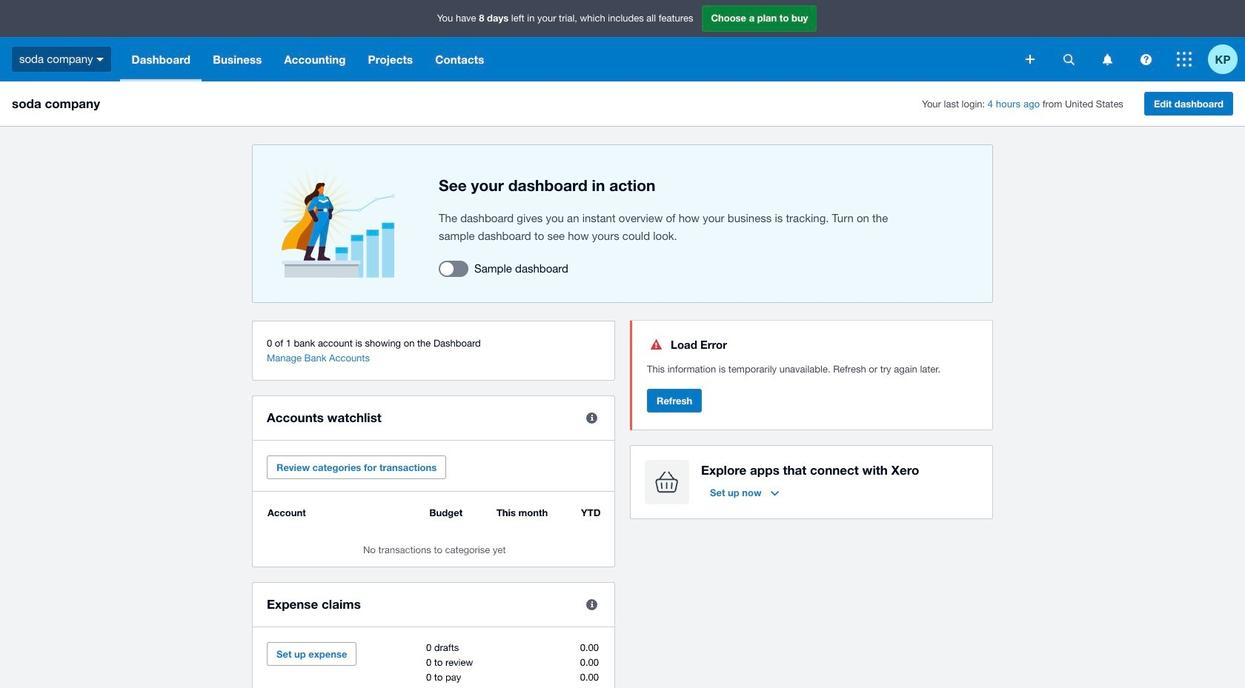 Task type: locate. For each thing, give the bounding box(es) containing it.
svg image
[[97, 58, 104, 61]]

banner
[[0, 0, 1245, 82]]

empty state of the accounts watchlist widget, featuring a 'review categories for transactions' button and a data-less table with headings 'account,' 'budget,' 'this month,' and 'ytd.' image
[[267, 507, 600, 556]]

document
[[647, 354, 978, 377]]

svg image
[[1177, 52, 1192, 67], [1063, 54, 1074, 65], [1103, 54, 1112, 65], [1140, 54, 1151, 65], [1026, 55, 1035, 64]]

heading
[[671, 336, 727, 354]]



Task type: vqa. For each thing, say whether or not it's contained in the screenshot.
svg image
yes



Task type: describe. For each thing, give the bounding box(es) containing it.
add-ons icon image
[[645, 460, 689, 505]]

empty state of the expenses widget with a 'set up expense claims' button and a data-less table. image
[[267, 643, 600, 687]]

cartoon office workers image
[[276, 168, 394, 279]]



